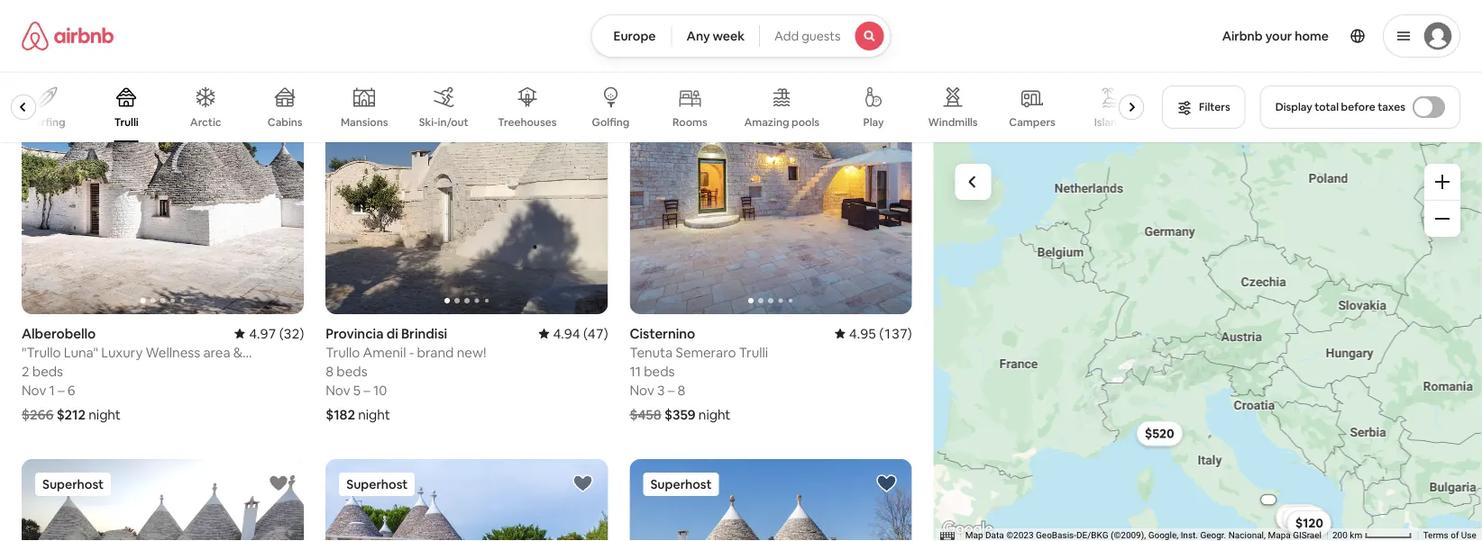 Task type: describe. For each thing, give the bounding box(es) containing it.
golfing
[[592, 115, 630, 129]]

provincia
[[326, 325, 384, 342]]

2 beds nov 1 – 6 $266 $212 night
[[22, 363, 121, 424]]

arctic
[[190, 115, 221, 129]]

nov inside cisternino tenuta semeraro trulli 11 beds nov 3 – 8 $458 $359 night
[[630, 382, 654, 399]]

beds inside provincia di brindisi trullo amenil - brand new! 8 beds nov 5 – 10 $182 night
[[337, 363, 367, 380]]

any
[[687, 28, 710, 44]]

$244 button
[[1276, 505, 1322, 530]]

©2023
[[1007, 531, 1034, 541]]

geobasis-
[[1036, 531, 1077, 541]]

none search field containing europe
[[591, 14, 891, 58]]

cisternino
[[630, 325, 695, 342]]

profile element
[[913, 0, 1460, 72]]

$127 for 1st '$127' button from the left
[[1291, 511, 1318, 528]]

amazing pools
[[744, 115, 820, 129]]

add to wishlist: cisternino image
[[876, 60, 898, 81]]

map data ©2023 geobasis-de/bkg (©2009), google, inst. geogr. nacional, mapa gisrael
[[966, 531, 1322, 541]]

de/bkg
[[1077, 531, 1109, 541]]

$274
[[1295, 516, 1323, 532]]

4.95
[[849, 325, 876, 342]]

1
[[49, 382, 55, 399]]

(32)
[[279, 325, 304, 342]]

display
[[1275, 100, 1312, 114]]

use
[[1461, 531, 1477, 541]]

trulli inside 'group'
[[114, 115, 139, 129]]

– inside '2 beds nov 1 – 6 $266 $212 night'
[[58, 382, 65, 399]]

treehouses
[[498, 115, 557, 129]]

geogr.
[[1201, 531, 1227, 541]]

200 km button
[[1327, 529, 1418, 542]]

night inside cisternino tenuta semeraro trulli 11 beds nov 3 – 8 $458 $359 night
[[699, 406, 731, 424]]

beds inside '2 beds nov 1 – 6 $266 $212 night'
[[32, 363, 63, 380]]

night inside '2 beds nov 1 – 6 $266 $212 night'
[[89, 406, 121, 424]]

google map
showing 20 stays. region
[[934, 142, 1482, 542]]

$274 button
[[1287, 511, 1332, 537]]

add to wishlist: gorgofreddo image
[[268, 473, 290, 495]]

night inside provincia di brindisi trullo amenil - brand new! 8 beds nov 5 – 10 $182 night
[[358, 406, 390, 424]]

1 $127 button from the left
[[1283, 507, 1326, 532]]

brand
[[417, 344, 454, 361]]

$182 button
[[1287, 510, 1331, 535]]

brindisi
[[401, 325, 447, 342]]

beds inside cisternino tenuta semeraro trulli 11 beds nov 3 – 8 $458 $359 night
[[644, 363, 675, 380]]

200
[[1333, 531, 1348, 541]]

tenuta
[[630, 344, 673, 361]]

trullo
[[326, 344, 360, 361]]

4.94
[[553, 325, 580, 342]]

$359 button
[[1283, 507, 1328, 532]]

data
[[986, 531, 1004, 541]]

add guests button
[[759, 14, 891, 58]]

(47)
[[583, 325, 608, 342]]

surfing
[[29, 115, 65, 129]]

$130 button
[[1277, 506, 1321, 532]]

in/out
[[438, 115, 468, 129]]

mapa
[[1268, 531, 1291, 541]]

home
[[1295, 28, 1329, 44]]

10
[[373, 382, 387, 399]]

airbnb your home
[[1222, 28, 1329, 44]]

provincia di brindisi trullo amenil - brand new! 8 beds nov 5 – 10 $182 night
[[326, 325, 486, 424]]

filters
[[1199, 100, 1230, 114]]

(137)
[[879, 325, 912, 342]]

zoom out image
[[1435, 212, 1450, 226]]

$520 button
[[1137, 421, 1183, 447]]

google image
[[938, 518, 998, 542]]

ski-in/out
[[419, 115, 468, 129]]

terms of use link
[[1423, 531, 1477, 541]]

$359 inside button
[[1291, 511, 1320, 528]]

$84 button
[[1287, 509, 1326, 534]]

$520
[[1145, 426, 1175, 442]]

any week button
[[671, 14, 760, 58]]

(©2009),
[[1111, 531, 1146, 541]]

map
[[966, 531, 983, 541]]

11
[[630, 363, 641, 380]]

nacional,
[[1229, 531, 1266, 541]]

4.95 out of 5 average rating,  137 reviews image
[[835, 325, 912, 342]]

campers
[[1009, 115, 1056, 129]]

1 add to wishlist: locorotondo image from the left
[[572, 473, 594, 495]]



Task type: locate. For each thing, give the bounding box(es) containing it.
total
[[1315, 100, 1339, 114]]

cisternino tenuta semeraro trulli 11 beds nov 3 – 8 $458 $359 night
[[630, 325, 768, 424]]

2 $127 from the left
[[1290, 512, 1317, 528]]

1 horizontal spatial 8
[[678, 382, 685, 399]]

8 inside cisternino tenuta semeraro trulli 11 beds nov 3 – 8 $458 $359 night
[[678, 382, 685, 399]]

$182 inside provincia di brindisi trullo amenil - brand new! 8 beds nov 5 – 10 $182 night
[[326, 406, 355, 424]]

group containing surfing
[[0, 72, 1151, 142]]

night right $266
[[89, 406, 121, 424]]

nov left 3 at the left bottom of page
[[630, 382, 654, 399]]

0 horizontal spatial $182
[[326, 406, 355, 424]]

3 nov from the left
[[630, 382, 654, 399]]

pools
[[792, 115, 820, 129]]

1 nov from the left
[[22, 382, 46, 399]]

4.97
[[249, 325, 276, 342]]

trulli right surfing
[[114, 115, 139, 129]]

–
[[58, 382, 65, 399], [364, 382, 370, 399], [668, 382, 675, 399]]

amazing
[[744, 115, 789, 129]]

$212 inside button
[[1288, 510, 1315, 526]]

zoom in image
[[1435, 175, 1450, 189]]

1 – from the left
[[58, 382, 65, 399]]

0 horizontal spatial $212
[[56, 406, 86, 424]]

– inside provincia di brindisi trullo amenil - brand new! 8 beds nov 5 – 10 $182 night
[[364, 382, 370, 399]]

any week
[[687, 28, 745, 44]]

6
[[67, 382, 75, 399]]

8 right 3 at the left bottom of page
[[678, 382, 685, 399]]

nov left 1
[[22, 382, 46, 399]]

4.94 out of 5 average rating,  47 reviews image
[[539, 325, 608, 342]]

rooms
[[673, 115, 708, 129]]

8 inside provincia di brindisi trullo amenil - brand new! 8 beds nov 5 – 10 $182 night
[[326, 363, 334, 380]]

– right 1
[[58, 382, 65, 399]]

inst.
[[1181, 531, 1198, 541]]

new!
[[457, 344, 486, 361]]

2 nov from the left
[[326, 382, 350, 399]]

2 night from the left
[[358, 406, 390, 424]]

0 horizontal spatial beds
[[32, 363, 63, 380]]

beds up 1
[[32, 363, 63, 380]]

1 horizontal spatial night
[[358, 406, 390, 424]]

4.95 (137)
[[849, 325, 912, 342]]

1 vertical spatial trulli
[[739, 344, 768, 361]]

1 horizontal spatial nov
[[326, 382, 350, 399]]

filters button
[[1162, 86, 1246, 129]]

keyboard shortcuts image
[[940, 532, 955, 541]]

3 beds from the left
[[644, 363, 675, 380]]

beds up 3 at the left bottom of page
[[644, 363, 675, 380]]

display total before taxes
[[1275, 100, 1405, 114]]

2 beds from the left
[[337, 363, 367, 380]]

display total before taxes button
[[1260, 86, 1460, 129]]

1 vertical spatial 8
[[678, 382, 685, 399]]

0 vertical spatial 8
[[326, 363, 334, 380]]

week
[[713, 28, 745, 44]]

$212 inside '2 beds nov 1 – 6 $266 $212 night'
[[56, 406, 86, 424]]

ski-
[[419, 115, 438, 129]]

4.97 out of 5 average rating,  32 reviews image
[[235, 325, 304, 342]]

4.94 (47)
[[553, 325, 608, 342]]

add to wishlist: provincia di brindisi image
[[572, 60, 594, 81]]

2
[[22, 363, 29, 380]]

terms of use
[[1423, 531, 1477, 541]]

your
[[1265, 28, 1292, 44]]

mansions
[[341, 115, 388, 129]]

– right 3 at the left bottom of page
[[668, 382, 675, 399]]

0 horizontal spatial add to wishlist: locorotondo image
[[572, 473, 594, 495]]

-
[[409, 344, 414, 361]]

nov left 5
[[326, 382, 350, 399]]

1 vertical spatial $212
[[1288, 510, 1315, 526]]

islands
[[1094, 115, 1129, 129]]

$182
[[326, 406, 355, 424], [1295, 515, 1323, 531]]

taxes
[[1378, 100, 1405, 114]]

$127 for 1st '$127' button from the right
[[1290, 512, 1317, 528]]

– inside cisternino tenuta semeraro trulli 11 beds nov 3 – 8 $458 $359 night
[[668, 382, 675, 399]]

nov inside '2 beds nov 1 – 6 $266 $212 night'
[[22, 382, 46, 399]]

0 horizontal spatial –
[[58, 382, 65, 399]]

nov inside provincia di brindisi trullo amenil - brand new! 8 beds nov 5 – 10 $182 night
[[326, 382, 350, 399]]

2 horizontal spatial beds
[[644, 363, 675, 380]]

0 vertical spatial $182
[[326, 406, 355, 424]]

airbnb your home link
[[1211, 17, 1340, 55]]

0 vertical spatial trulli
[[114, 115, 139, 129]]

add to wishlist: locorotondo image
[[572, 473, 594, 495], [876, 473, 898, 495]]

windmills
[[928, 115, 978, 129]]

add to wishlist: alberobello image
[[268, 60, 290, 81]]

add
[[774, 28, 799, 44]]

amenil
[[363, 344, 406, 361]]

1 horizontal spatial $359
[[1291, 511, 1320, 528]]

$359
[[664, 406, 696, 424], [1291, 511, 1320, 528]]

1 $127 from the left
[[1291, 511, 1318, 528]]

guests
[[802, 28, 841, 44]]

google,
[[1148, 531, 1179, 541]]

1 beds from the left
[[32, 363, 63, 380]]

trulli right semeraro
[[739, 344, 768, 361]]

0 horizontal spatial 8
[[326, 363, 334, 380]]

nov
[[22, 382, 46, 399], [326, 382, 350, 399], [630, 382, 654, 399]]

$359 inside cisternino tenuta semeraro trulli 11 beds nov 3 – 8 $458 $359 night
[[664, 406, 696, 424]]

1 horizontal spatial beds
[[337, 363, 367, 380]]

night down the 10
[[358, 406, 390, 424]]

play
[[863, 115, 884, 129]]

3 night from the left
[[699, 406, 731, 424]]

3
[[657, 382, 665, 399]]

4.97 (32)
[[249, 325, 304, 342]]

of
[[1451, 531, 1459, 541]]

3 – from the left
[[668, 382, 675, 399]]

trulli inside cisternino tenuta semeraro trulli 11 beds nov 3 – 8 $458 $359 night
[[739, 344, 768, 361]]

beds
[[32, 363, 63, 380], [337, 363, 367, 380], [644, 363, 675, 380]]

1 horizontal spatial $212
[[1288, 510, 1315, 526]]

airbnb
[[1222, 28, 1263, 44]]

$84
[[1295, 513, 1318, 529]]

None search field
[[591, 14, 891, 58]]

trulli
[[114, 115, 139, 129], [739, 344, 768, 361]]

1 horizontal spatial $182
[[1295, 515, 1323, 531]]

$130
[[1285, 511, 1313, 527]]

cabins
[[268, 115, 303, 129]]

semeraro
[[676, 344, 736, 361]]

2 horizontal spatial night
[[699, 406, 731, 424]]

1 horizontal spatial add to wishlist: locorotondo image
[[876, 473, 898, 495]]

0 horizontal spatial nov
[[22, 382, 46, 399]]

gisrael
[[1293, 531, 1322, 541]]

europe button
[[591, 14, 672, 58]]

add guests
[[774, 28, 841, 44]]

1 vertical spatial $182
[[1295, 515, 1323, 531]]

– right 5
[[364, 382, 370, 399]]

km
[[1350, 531, 1363, 541]]

$244
[[1284, 509, 1314, 526]]

0 vertical spatial $359
[[664, 406, 696, 424]]

$182 inside "button"
[[1295, 515, 1323, 531]]

0 horizontal spatial $359
[[664, 406, 696, 424]]

2 – from the left
[[364, 382, 370, 399]]

beds up 5
[[337, 363, 367, 380]]

$212
[[56, 406, 86, 424], [1288, 510, 1315, 526]]

2 add to wishlist: locorotondo image from the left
[[876, 473, 898, 495]]

$212 button
[[1280, 505, 1323, 531]]

2 horizontal spatial nov
[[630, 382, 654, 399]]

1 vertical spatial $359
[[1291, 511, 1320, 528]]

night
[[89, 406, 121, 424], [358, 406, 390, 424], [699, 406, 731, 424]]

0 horizontal spatial trulli
[[114, 115, 139, 129]]

8 down trullo
[[326, 363, 334, 380]]

$127 button
[[1283, 507, 1326, 532], [1282, 507, 1325, 532]]

1 horizontal spatial trulli
[[739, 344, 768, 361]]

1 horizontal spatial –
[[364, 382, 370, 399]]

2 horizontal spatial –
[[668, 382, 675, 399]]

group
[[22, 46, 304, 315], [326, 46, 608, 315], [630, 46, 912, 315], [0, 72, 1151, 142], [22, 460, 304, 542], [326, 460, 608, 542], [630, 460, 912, 542]]

$458
[[630, 406, 661, 424]]

1 night from the left
[[89, 406, 121, 424]]

2 $127 button from the left
[[1282, 507, 1325, 532]]

before
[[1341, 100, 1375, 114]]

di
[[386, 325, 398, 342]]

night down semeraro
[[699, 406, 731, 424]]

0 horizontal spatial night
[[89, 406, 121, 424]]

terms
[[1423, 531, 1449, 541]]

$120 button
[[1288, 511, 1332, 536]]

200 km
[[1333, 531, 1365, 541]]

0 vertical spatial $212
[[56, 406, 86, 424]]

$120
[[1296, 516, 1324, 532]]

europe
[[614, 28, 656, 44]]



Task type: vqa. For each thing, say whether or not it's contained in the screenshot.
Saved LINK
no



